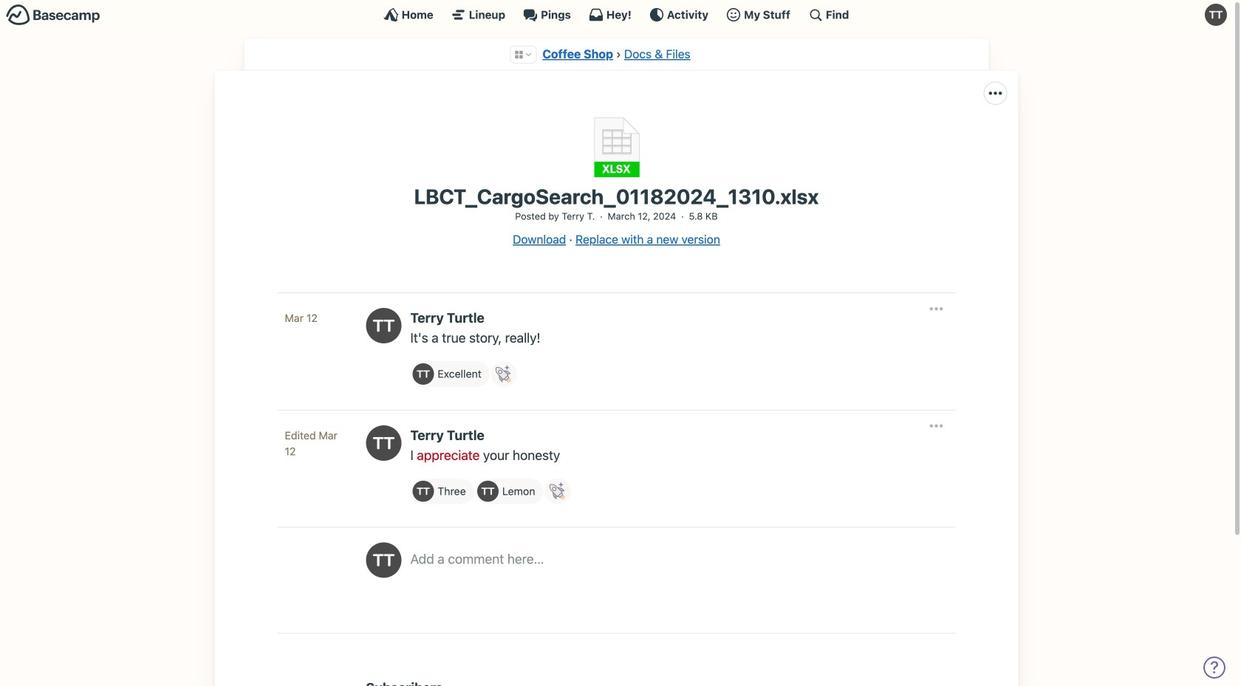 Task type: describe. For each thing, give the bounding box(es) containing it.
switch accounts image
[[6, 4, 100, 27]]

terry t. boosted the comment with 'lemon' element
[[475, 479, 543, 504]]

mar 12 element for terry t. boosted the comment with 'excellent' element
[[285, 312, 318, 324]]

march 12, 2024 element
[[608, 211, 676, 222]]

mar 12 element for terry t. boosted the comment with 'three' element on the left bottom of page
[[285, 429, 338, 458]]



Task type: locate. For each thing, give the bounding box(es) containing it.
mar 12 element
[[285, 312, 318, 324], [285, 429, 338, 458]]

0 vertical spatial mar 12 element
[[285, 312, 318, 324]]

terry t. boosted the comment with 'three' element
[[410, 479, 474, 504]]

1 vertical spatial mar 12 element
[[285, 429, 338, 458]]

terry turtle image
[[366, 425, 402, 461]]

terry turtle image inside main element
[[1205, 4, 1227, 26]]

terry turtle image inside terry t. boosted the comment with 'three' element
[[413, 481, 434, 502]]

keyboard shortcut: ⌘ + / image
[[808, 7, 823, 22]]

terry turtle image
[[1205, 4, 1227, 26], [366, 308, 402, 344], [413, 364, 434, 385], [413, 481, 434, 502], [477, 481, 499, 502], [366, 543, 402, 578]]

terry turtle image inside terry t. boosted the comment with 'lemon' element
[[477, 481, 499, 502]]

terry turtle image inside terry t. boosted the comment with 'excellent' element
[[413, 364, 434, 385]]

2 mar 12 element from the top
[[285, 429, 338, 458]]

1 mar 12 element from the top
[[285, 312, 318, 324]]

terry t. boosted the comment with 'excellent' element
[[410, 361, 490, 387]]

main element
[[0, 0, 1233, 29]]



Task type: vqa. For each thing, say whether or not it's contained in the screenshot.
the left Client
no



